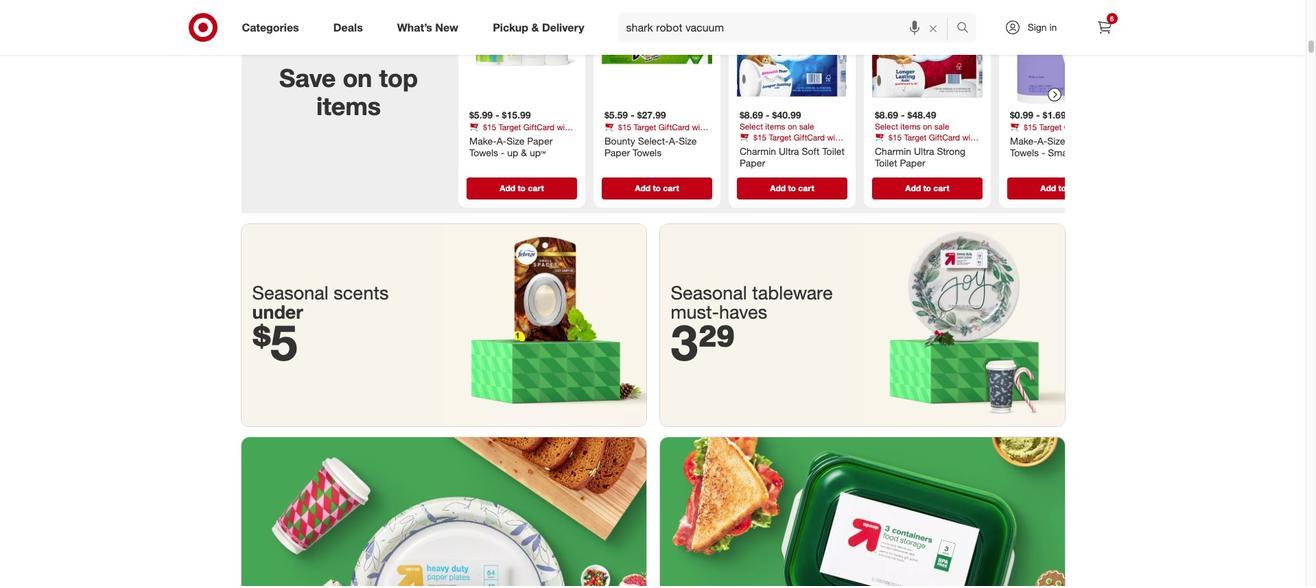 Task type: describe. For each thing, give the bounding box(es) containing it.
ultra for soft
[[779, 145, 799, 157]]

to for charmin ultra soft toilet paper
[[788, 183, 796, 193]]

$15 down $8.69 - $40.99 select items on sale
[[753, 132, 766, 143]]

carousel region
[[241, 0, 1126, 224]]

3
[[671, 313, 698, 373]]

0 vertical spatial &
[[532, 20, 539, 34]]

paper for charmin ultra strong toilet paper
[[900, 157, 925, 169]]

care left soft
[[778, 143, 794, 153]]

giftcard for $5.59 - $27.99
[[658, 122, 690, 132]]

purchase down $40.99
[[796, 143, 831, 153]]

a- inside bounty select-a-size paper towels
[[669, 135, 679, 147]]

with for bounty select-a-size paper towels
[[692, 122, 707, 132]]

$5.99
[[469, 109, 492, 121]]

giftcard for $0.99 - $1.69
[[1064, 122, 1095, 132]]

- for $48.49
[[901, 109, 905, 121]]

save on top items
[[279, 63, 418, 121]]

towels inside bounty select-a-size paper towels
[[632, 147, 661, 159]]

must-
[[671, 301, 719, 323]]

paper for charmin ultra soft toilet paper
[[739, 157, 765, 169]]

what's new link
[[386, 12, 476, 43]]

target for $15.99
[[498, 122, 521, 132]]

a- for $5.99
[[496, 135, 506, 147]]

target for $1.69
[[1039, 122, 1062, 132]]

add to cart for make-a-size paper towels - smartly™
[[1040, 183, 1084, 193]]

& inside make-a-size paper towels - up & up™
[[521, 147, 527, 159]]

cart for make-a-size paper towels - up & up™
[[528, 183, 544, 193]]

charmin for charmin ultra soft toilet paper
[[739, 145, 776, 157]]

categories
[[242, 20, 299, 34]]

smartly™
[[1048, 147, 1086, 159]]

add for charmin ultra strong toilet paper
[[905, 183, 921, 193]]

$0.99 - $1.69
[[1010, 109, 1066, 121]]

$50 down $8.69 - $48.49 select items on sale in the right top of the page
[[875, 143, 888, 153]]

bounty
[[604, 135, 635, 147]]

under
[[252, 301, 303, 323]]

purchase for bounty select-a-size paper towels
[[661, 132, 695, 143]]

what's new
[[397, 20, 459, 34]]

- for $40.99
[[766, 109, 769, 121]]

ultra for strong
[[914, 145, 934, 157]]

$8.69 - $48.49 select items on sale
[[875, 109, 949, 132]]

add for make-a-size paper towels - smartly™
[[1040, 183, 1056, 193]]

add to cart button for charmin ultra strong toilet paper
[[872, 178, 982, 200]]

what's
[[397, 20, 432, 34]]

care for $1.69
[[1049, 132, 1065, 143]]

$15 target giftcard with $50 home care purchase for $15.99
[[469, 122, 572, 143]]

add to cart for charmin ultra soft toilet paper
[[770, 183, 814, 193]]

$8.69 - $40.99 select items on sale
[[739, 109, 814, 132]]

purchase for make-a-size paper towels - smartly™
[[1067, 132, 1101, 143]]

add to cart button for make-a-size paper towels - smartly™
[[1007, 178, 1118, 200]]

- inside make-a-size paper towels - smartly™
[[1041, 147, 1045, 159]]

29
[[698, 313, 735, 373]]

on for $8.69 - $48.49
[[923, 121, 932, 132]]

$5.59
[[604, 109, 628, 121]]

giftcard for $5.99 - $15.99
[[523, 122, 554, 132]]

cart for bounty select-a-size paper towels
[[663, 183, 679, 193]]

sign in
[[1028, 21, 1057, 33]]

$15 target giftcard with $50 home care purchase down $8.69 - $48.49 select items on sale in the right top of the page
[[875, 132, 977, 153]]

to for make-a-size paper towels - smartly™
[[1058, 183, 1066, 193]]

home for $0.99
[[1025, 132, 1046, 143]]

add to cart for charmin ultra strong toilet paper
[[905, 183, 949, 193]]

paper inside make-a-size paper towels - up & up™
[[527, 135, 553, 147]]

size for $0.99 - $1.69
[[1047, 135, 1065, 147]]

scents
[[334, 281, 389, 304]]

giftcard up soft
[[794, 132, 825, 143]]

care for $27.99
[[643, 132, 659, 143]]

charmin ultra soft toilet paper image
[[734, 0, 850, 104]]

new
[[435, 20, 459, 34]]

items for $8.69 - $40.99
[[765, 121, 785, 132]]

seasonal for must-
[[671, 281, 747, 304]]

$40.99
[[772, 109, 801, 121]]

make-a-size paper towels - up & up™
[[469, 135, 553, 159]]

$15 for $0.99
[[1024, 122, 1037, 132]]

seasonal for under
[[252, 281, 329, 304]]

select for $8.69 - $48.49
[[875, 121, 898, 132]]

pickup & delivery
[[493, 20, 584, 34]]

with for make-a-size paper towels - smartly™
[[1097, 122, 1113, 132]]

6
[[1110, 14, 1114, 23]]

bounty select-a-size paper towels
[[604, 135, 697, 159]]

on for $8.69 - $40.99
[[787, 121, 797, 132]]

home down $8.69 - $48.49 select items on sale in the right top of the page
[[890, 143, 911, 153]]

make- for make-a-size paper towels - up & up™
[[469, 135, 496, 147]]



Task type: vqa. For each thing, say whether or not it's contained in the screenshot.
towels associated with Make-A-Size Paper Towels - up & up™
yes



Task type: locate. For each thing, give the bounding box(es) containing it.
- for $1.69
[[1036, 109, 1040, 121]]

toilet for charmin ultra strong toilet paper
[[875, 157, 897, 169]]

charmin down $8.69 - $48.49 select items on sale in the right top of the page
[[875, 145, 911, 157]]

0 horizontal spatial ultra
[[779, 145, 799, 157]]

add for charmin ultra soft toilet paper
[[770, 183, 786, 193]]

5 add to cart from the left
[[1040, 183, 1084, 193]]

charmin
[[739, 145, 776, 157], [875, 145, 911, 157]]

$8.69 left $48.49
[[875, 109, 898, 121]]

seasonal scents under
[[252, 281, 389, 323]]

add to cart down up
[[499, 183, 544, 193]]

to for make-a-size paper towels - up & up™
[[517, 183, 525, 193]]

a- for $0.99
[[1037, 135, 1047, 147]]

to for charmin ultra strong toilet paper
[[923, 183, 931, 193]]

cart for charmin ultra soft toilet paper
[[798, 183, 814, 193]]

4 add from the left
[[905, 183, 921, 193]]

0 horizontal spatial toilet
[[822, 145, 844, 157]]

make- inside make-a-size paper towels - up & up™
[[469, 135, 496, 147]]

target for $27.99
[[634, 122, 656, 132]]

- for $15.99
[[495, 109, 499, 121]]

$8.69 for $8.69 - $40.99
[[739, 109, 763, 121]]

categories link
[[230, 12, 316, 43]]

size inside make-a-size paper towels - up & up™
[[506, 135, 524, 147]]

purchase up up™
[[526, 132, 560, 143]]

add to cart down charmin ultra soft toilet paper
[[770, 183, 814, 193]]

& right pickup
[[532, 20, 539, 34]]

towels left up
[[469, 147, 498, 159]]

add down smartly™
[[1040, 183, 1056, 193]]

home down $8.69 - $40.99 select items on sale
[[755, 143, 776, 153]]

- inside $8.69 - $48.49 select items on sale
[[901, 109, 905, 121]]

4 to from the left
[[923, 183, 931, 193]]

paper up smartly™
[[1068, 135, 1093, 147]]

tableware
[[752, 281, 833, 304]]

1 horizontal spatial &
[[532, 20, 539, 34]]

towels down $0.99
[[1010, 147, 1039, 159]]

$15 for $5.59
[[618, 122, 631, 132]]

2 horizontal spatial size
[[1047, 135, 1065, 147]]

strong
[[937, 145, 965, 157]]

to down smartly™
[[1058, 183, 1066, 193]]

- right $5.59
[[630, 109, 634, 121]]

0 horizontal spatial size
[[506, 135, 524, 147]]

1 horizontal spatial a-
[[669, 135, 679, 147]]

paper inside charmin ultra soft toilet paper
[[739, 157, 765, 169]]

$15 target giftcard with $50 home care purchase down $8.69 - $40.99 select items on sale
[[739, 132, 842, 153]]

care for $15.99
[[508, 132, 524, 143]]

1 a- from the left
[[496, 135, 506, 147]]

$50 down $5.59
[[604, 132, 618, 143]]

1 horizontal spatial towels
[[632, 147, 661, 159]]

care up smartly™
[[1049, 132, 1065, 143]]

add to cart button for charmin ultra soft toilet paper
[[737, 178, 847, 200]]

ultra inside charmin ultra soft toilet paper
[[779, 145, 799, 157]]

items inside $8.69 - $48.49 select items on sale
[[900, 121, 920, 132]]

2 seasonal from the left
[[671, 281, 747, 304]]

up
[[507, 147, 518, 159]]

select
[[739, 121, 763, 132], [875, 121, 898, 132]]

charmin ultra strong toilet paper image
[[869, 0, 985, 104]]

add to cart for bounty select-a-size paper towels
[[635, 183, 679, 193]]

add to cart button
[[466, 178, 577, 200], [602, 178, 712, 200], [737, 178, 847, 200], [872, 178, 982, 200], [1007, 178, 1118, 200]]

1 select from the left
[[739, 121, 763, 132]]

in
[[1050, 21, 1057, 33]]

giftcard up strong
[[929, 132, 960, 143]]

$15 down $5.99
[[483, 122, 496, 132]]

target down $8.69 - $40.99 select items on sale
[[769, 132, 791, 143]]

size right select-
[[679, 135, 697, 147]]

with
[[557, 122, 572, 132], [692, 122, 707, 132], [1097, 122, 1113, 132], [827, 132, 842, 143], [962, 132, 977, 143]]

2 select from the left
[[875, 121, 898, 132]]

$50 down $0.99
[[1010, 132, 1023, 143]]

cart down up™
[[528, 183, 544, 193]]

$50 for make-a-size paper towels - up & up™
[[469, 132, 482, 143]]

0 horizontal spatial sale
[[799, 121, 814, 132]]

paper inside make-a-size paper towels - smartly™
[[1068, 135, 1093, 147]]

$15 target giftcard with $50 home care purchase down $27.99
[[604, 122, 707, 143]]

select inside $8.69 - $48.49 select items on sale
[[875, 121, 898, 132]]

1 vertical spatial toilet
[[875, 157, 897, 169]]

1 sale from the left
[[799, 121, 814, 132]]

1 add to cart from the left
[[499, 183, 544, 193]]

top
[[379, 63, 418, 93]]

1 horizontal spatial select
[[875, 121, 898, 132]]

sale inside $8.69 - $40.99 select items on sale
[[799, 121, 814, 132]]

2 horizontal spatial on
[[923, 121, 932, 132]]

1 vertical spatial &
[[521, 147, 527, 159]]

sign in link
[[993, 12, 1079, 43]]

2 horizontal spatial items
[[900, 121, 920, 132]]

items
[[316, 92, 381, 121], [765, 121, 785, 132], [900, 121, 920, 132]]

search
[[950, 22, 983, 35]]

1 make- from the left
[[469, 135, 496, 147]]

purchase down $48.49
[[932, 143, 966, 153]]

sale for $48.49
[[934, 121, 949, 132]]

$50
[[469, 132, 482, 143], [604, 132, 618, 143], [1010, 132, 1023, 143], [739, 143, 753, 153], [875, 143, 888, 153]]

0 horizontal spatial items
[[316, 92, 381, 121]]

& right up
[[521, 147, 527, 159]]

$50 for bounty select-a-size paper towels
[[604, 132, 618, 143]]

care up up
[[508, 132, 524, 143]]

make- down $0.99
[[1010, 135, 1037, 147]]

- left smartly™
[[1041, 147, 1045, 159]]

ultra left strong
[[914, 145, 934, 157]]

$27.99
[[637, 109, 666, 121]]

$8.69 inside $8.69 - $40.99 select items on sale
[[739, 109, 763, 121]]

2 horizontal spatial towels
[[1010, 147, 1039, 159]]

toilet inside charmin ultra soft toilet paper
[[822, 145, 844, 157]]

add down up
[[499, 183, 515, 193]]

1 horizontal spatial charmin
[[875, 145, 911, 157]]

add to cart button down bounty select-a-size paper towels
[[602, 178, 712, 200]]

0 horizontal spatial a-
[[496, 135, 506, 147]]

$15 down $8.69 - $48.49 select items on sale in the right top of the page
[[888, 132, 902, 143]]

1 to from the left
[[517, 183, 525, 193]]

3 size from the left
[[1047, 135, 1065, 147]]

- left up
[[501, 147, 504, 159]]

add
[[499, 183, 515, 193], [635, 183, 650, 193], [770, 183, 786, 193], [905, 183, 921, 193], [1040, 183, 1056, 193]]

ultra left soft
[[779, 145, 799, 157]]

3 add from the left
[[770, 183, 786, 193]]

items inside 'save on top items'
[[316, 92, 381, 121]]

on inside $8.69 - $40.99 select items on sale
[[787, 121, 797, 132]]

add to cart for make-a-size paper towels - up & up™
[[499, 183, 544, 193]]

cart for make-a-size paper towels - smartly™
[[1068, 183, 1084, 193]]

0 horizontal spatial make-
[[469, 135, 496, 147]]

1 add from the left
[[499, 183, 515, 193]]

2 to from the left
[[653, 183, 661, 193]]

care
[[508, 132, 524, 143], [643, 132, 659, 143], [1049, 132, 1065, 143], [778, 143, 794, 153], [913, 143, 929, 153]]

paper down "bounty"
[[604, 147, 630, 159]]

1 horizontal spatial make-
[[1010, 135, 1037, 147]]

$0.99
[[1010, 109, 1033, 121]]

on down $48.49
[[923, 121, 932, 132]]

2 add from the left
[[635, 183, 650, 193]]

charmin ultra soft toilet paper
[[739, 145, 844, 169]]

sale
[[799, 121, 814, 132], [934, 121, 949, 132]]

size inside bounty select-a-size paper towels
[[679, 135, 697, 147]]

What can we help you find? suggestions appear below search field
[[618, 12, 960, 43]]

1 cart from the left
[[528, 183, 544, 193]]

- right $0.99
[[1036, 109, 1040, 121]]

$50 for make-a-size paper towels - smartly™
[[1010, 132, 1023, 143]]

toilet inside the 'charmin ultra strong toilet paper'
[[875, 157, 897, 169]]

toilet
[[822, 145, 844, 157], [875, 157, 897, 169]]

$15 for $5.99
[[483, 122, 496, 132]]

make- for make-a-size paper towels - smartly™
[[1010, 135, 1037, 147]]

4 add to cart from the left
[[905, 183, 949, 193]]

$8.69 for $8.69 - $48.49
[[875, 109, 898, 121]]

2 charmin from the left
[[875, 145, 911, 157]]

select for $8.69 - $40.99
[[739, 121, 763, 132]]

save
[[279, 63, 336, 93]]

a- inside make-a-size paper towels - up & up™
[[496, 135, 506, 147]]

1 seasonal from the left
[[252, 281, 329, 304]]

1 horizontal spatial sale
[[934, 121, 949, 132]]

ultra inside the 'charmin ultra strong toilet paper'
[[914, 145, 934, 157]]

items inside $8.69 - $40.99 select items on sale
[[765, 121, 785, 132]]

giftcard down $1.69
[[1064, 122, 1095, 132]]

select up the 'charmin ultra strong toilet paper'
[[875, 121, 898, 132]]

seasonal up $5
[[252, 281, 329, 304]]

target down the $15.99 at left top
[[498, 122, 521, 132]]

5 cart from the left
[[1068, 183, 1084, 193]]

add to cart button for bounty select-a-size paper towels
[[602, 178, 712, 200]]

towels for make-a-size paper towels - up & up™
[[469, 147, 498, 159]]

towels down select-
[[632, 147, 661, 159]]

seasonal inside seasonal scents under
[[252, 281, 329, 304]]

add to cart down smartly™
[[1040, 183, 1084, 193]]

$15 target giftcard with $50 home care purchase down the $15.99 at left top
[[469, 122, 572, 143]]

seasonal
[[252, 281, 329, 304], [671, 281, 747, 304]]

seasonal tableware must-haves
[[671, 281, 833, 323]]

5 to from the left
[[1058, 183, 1066, 193]]

care down $8.69 - $48.49 select items on sale in the right top of the page
[[913, 143, 929, 153]]

1 horizontal spatial ultra
[[914, 145, 934, 157]]

purchase up smartly™
[[1067, 132, 1101, 143]]

3 a- from the left
[[1037, 135, 1047, 147]]

6 link
[[1089, 12, 1120, 43]]

target
[[498, 122, 521, 132], [634, 122, 656, 132], [1039, 122, 1062, 132], [769, 132, 791, 143], [904, 132, 926, 143]]

2 add to cart button from the left
[[602, 178, 712, 200]]

charmin inside charmin ultra soft toilet paper
[[739, 145, 776, 157]]

paper up up™
[[527, 135, 553, 147]]

size up smartly™
[[1047, 135, 1065, 147]]

target down $8.69 - $48.49 select items on sale in the right top of the page
[[904, 132, 926, 143]]

toilet for charmin ultra soft toilet paper
[[822, 145, 844, 157]]

0 horizontal spatial towels
[[469, 147, 498, 159]]

make-
[[469, 135, 496, 147], [1010, 135, 1037, 147]]

target down $27.99
[[634, 122, 656, 132]]

add for bounty select-a-size paper towels
[[635, 183, 650, 193]]

on inside $8.69 - $48.49 select items on sale
[[923, 121, 932, 132]]

0 horizontal spatial select
[[739, 121, 763, 132]]

add for make-a-size paper towels - up & up™
[[499, 183, 515, 193]]

sale down $40.99
[[799, 121, 814, 132]]

to down the 'charmin ultra strong toilet paper'
[[923, 183, 931, 193]]

3 to from the left
[[788, 183, 796, 193]]

2 a- from the left
[[669, 135, 679, 147]]

1 horizontal spatial size
[[679, 135, 697, 147]]

add down the 'charmin ultra strong toilet paper'
[[905, 183, 921, 193]]

1 horizontal spatial items
[[765, 121, 785, 132]]

cart for charmin ultra strong toilet paper
[[933, 183, 949, 193]]

- for $27.99
[[630, 109, 634, 121]]

2 size from the left
[[679, 135, 697, 147]]

paper inside the 'charmin ultra strong toilet paper'
[[900, 157, 925, 169]]

towels inside make-a-size paper towels - up & up™
[[469, 147, 498, 159]]

make-a-size paper towels - smartly™
[[1010, 135, 1093, 159]]

sale for $40.99
[[799, 121, 814, 132]]

to down bounty select-a-size paper towels
[[653, 183, 661, 193]]

1 horizontal spatial toilet
[[875, 157, 897, 169]]

2 add to cart from the left
[[635, 183, 679, 193]]

0 vertical spatial toilet
[[822, 145, 844, 157]]

deals link
[[322, 12, 380, 43]]

2 ultra from the left
[[914, 145, 934, 157]]

make- down $5.99
[[469, 135, 496, 147]]

add down bounty select-a-size paper towels
[[635, 183, 650, 193]]

2 cart from the left
[[663, 183, 679, 193]]

seasonal inside seasonal tableware must-haves
[[671, 281, 747, 304]]

bounty select-a-size paper towels image
[[599, 0, 715, 104]]

on
[[342, 63, 372, 93], [787, 121, 797, 132], [923, 121, 932, 132]]

1 add to cart button from the left
[[466, 178, 577, 200]]

up™
[[529, 147, 546, 159]]

3 towels from the left
[[1010, 147, 1039, 159]]

giftcard
[[523, 122, 554, 132], [658, 122, 690, 132], [1064, 122, 1095, 132], [794, 132, 825, 143], [929, 132, 960, 143]]

purchase down $27.99
[[661, 132, 695, 143]]

purchase
[[526, 132, 560, 143], [661, 132, 695, 143], [1067, 132, 1101, 143], [796, 143, 831, 153], [932, 143, 966, 153]]

care down $27.99
[[643, 132, 659, 143]]

home
[[485, 132, 505, 143], [620, 132, 641, 143], [1025, 132, 1046, 143], [755, 143, 776, 153], [890, 143, 911, 153]]

cart down the 'charmin ultra strong toilet paper'
[[933, 183, 949, 193]]

paper for bounty select-a-size paper towels
[[604, 147, 630, 159]]

1 towels from the left
[[469, 147, 498, 159]]

toilet down $8.69 - $48.49 select items on sale in the right top of the page
[[875, 157, 897, 169]]

$15 target giftcard with $50 home care purchase for $1.69
[[1010, 122, 1113, 143]]

cart down bounty select-a-size paper towels
[[663, 183, 679, 193]]

1 $8.69 from the left
[[739, 109, 763, 121]]

$1.69
[[1043, 109, 1066, 121]]

size
[[506, 135, 524, 147], [679, 135, 697, 147], [1047, 135, 1065, 147]]

on down $40.99
[[787, 121, 797, 132]]

$15.99
[[502, 109, 530, 121]]

deals
[[333, 20, 363, 34]]

- inside make-a-size paper towels - up & up™
[[501, 147, 504, 159]]

add to cart down the 'charmin ultra strong toilet paper'
[[905, 183, 949, 193]]

$15 target giftcard with $50 home care purchase
[[469, 122, 572, 143], [604, 122, 707, 143], [1010, 122, 1113, 143], [739, 132, 842, 153], [875, 132, 977, 153]]

items for $8.69 - $48.49
[[900, 121, 920, 132]]

with for make-a-size paper towels - up & up™
[[557, 122, 572, 132]]

haves
[[719, 301, 767, 323]]

paper inside bounty select-a-size paper towels
[[604, 147, 630, 159]]

$5.59 - $27.99
[[604, 109, 666, 121]]

a- inside make-a-size paper towels - smartly™
[[1037, 135, 1047, 147]]

search button
[[950, 12, 983, 45]]

to
[[517, 183, 525, 193], [653, 183, 661, 193], [788, 183, 796, 193], [923, 183, 931, 193], [1058, 183, 1066, 193]]

2 towels from the left
[[632, 147, 661, 159]]

delivery
[[542, 20, 584, 34]]

&
[[532, 20, 539, 34], [521, 147, 527, 159]]

towels for make-a-size paper towels - smartly™
[[1010, 147, 1039, 159]]

1 ultra from the left
[[779, 145, 799, 157]]

select-
[[638, 135, 669, 147]]

on left top
[[342, 63, 372, 93]]

1 size from the left
[[506, 135, 524, 147]]

towels inside make-a-size paper towels - smartly™
[[1010, 147, 1039, 159]]

to down charmin ultra soft toilet paper
[[788, 183, 796, 193]]

0 horizontal spatial $8.69
[[739, 109, 763, 121]]

$15 up "bounty"
[[618, 122, 631, 132]]

1 charmin from the left
[[739, 145, 776, 157]]

paper down $8.69 - $40.99 select items on sale
[[739, 157, 765, 169]]

paper
[[527, 135, 553, 147], [1068, 135, 1093, 147], [604, 147, 630, 159], [739, 157, 765, 169], [900, 157, 925, 169]]

pickup
[[493, 20, 528, 34]]

home for $5.59
[[620, 132, 641, 143]]

5 add from the left
[[1040, 183, 1056, 193]]

1 horizontal spatial $8.69
[[875, 109, 898, 121]]

1 horizontal spatial on
[[787, 121, 797, 132]]

giftcard down the $15.99 at left top
[[523, 122, 554, 132]]

$15
[[483, 122, 496, 132], [618, 122, 631, 132], [1024, 122, 1037, 132], [753, 132, 766, 143], [888, 132, 902, 143]]

make-a-size paper towels - up & up™ image
[[464, 0, 580, 104]]

towels
[[469, 147, 498, 159], [632, 147, 661, 159], [1010, 147, 1039, 159]]

soft
[[802, 145, 819, 157]]

2 sale from the left
[[934, 121, 949, 132]]

ultra
[[779, 145, 799, 157], [914, 145, 934, 157]]

1 horizontal spatial seasonal
[[671, 281, 747, 304]]

cart down smartly™
[[1068, 183, 1084, 193]]

size for $5.99 - $15.99
[[506, 135, 524, 147]]

$15 target giftcard with $50 home care purchase for $27.99
[[604, 122, 707, 143]]

to for bounty select-a-size paper towels
[[653, 183, 661, 193]]

charmin down $8.69 - $40.99 select items on sale
[[739, 145, 776, 157]]

toilet right soft
[[822, 145, 844, 157]]

$8.69 inside $8.69 - $48.49 select items on sale
[[875, 109, 898, 121]]

3 29
[[671, 313, 735, 373]]

select inside $8.69 - $40.99 select items on sale
[[739, 121, 763, 132]]

- left $48.49
[[901, 109, 905, 121]]

4 add to cart button from the left
[[872, 178, 982, 200]]

add to cart button for make-a-size paper towels - up & up™
[[466, 178, 577, 200]]

2 horizontal spatial a-
[[1037, 135, 1047, 147]]

cart down charmin ultra soft toilet paper
[[798, 183, 814, 193]]

seasonal up 3 29
[[671, 281, 747, 304]]

make-a-size paper towels - smartly™ image
[[1004, 0, 1120, 104]]

$5
[[252, 313, 297, 373]]

$15 target giftcard with $50 home care purchase down $1.69
[[1010, 122, 1113, 143]]

pickup & delivery link
[[481, 12, 602, 43]]

giftcard up select-
[[658, 122, 690, 132]]

0 horizontal spatial &
[[521, 147, 527, 159]]

$5.99 - $15.99
[[469, 109, 530, 121]]

home down $5.59 - $27.99
[[620, 132, 641, 143]]

$48.49
[[907, 109, 936, 121]]

add down charmin ultra soft toilet paper
[[770, 183, 786, 193]]

- inside $8.69 - $40.99 select items on sale
[[766, 109, 769, 121]]

home down $0.99 - $1.69
[[1025, 132, 1046, 143]]

-
[[495, 109, 499, 121], [630, 109, 634, 121], [766, 109, 769, 121], [901, 109, 905, 121], [1036, 109, 1040, 121], [501, 147, 504, 159], [1041, 147, 1045, 159]]

4 cart from the left
[[933, 183, 949, 193]]

sign
[[1028, 21, 1047, 33]]

$50 down $8.69 - $40.99 select items on sale
[[739, 143, 753, 153]]

cart
[[528, 183, 544, 193], [663, 183, 679, 193], [798, 183, 814, 193], [933, 183, 949, 193], [1068, 183, 1084, 193]]

$15 down $0.99 - $1.69
[[1024, 122, 1037, 132]]

0 horizontal spatial on
[[342, 63, 372, 93]]

$50 down $5.99
[[469, 132, 482, 143]]

home for $5.99
[[485, 132, 505, 143]]

size up up
[[506, 135, 524, 147]]

3 add to cart from the left
[[770, 183, 814, 193]]

add to cart button down the 'charmin ultra strong toilet paper'
[[872, 178, 982, 200]]

size inside make-a-size paper towels - smartly™
[[1047, 135, 1065, 147]]

home down "$5.99 - $15.99"
[[485, 132, 505, 143]]

$8.69 left $40.99
[[739, 109, 763, 121]]

sale down $48.49
[[934, 121, 949, 132]]

add to cart down bounty select-a-size paper towels
[[635, 183, 679, 193]]

5 add to cart button from the left
[[1007, 178, 1118, 200]]

- right $5.99
[[495, 109, 499, 121]]

to down up
[[517, 183, 525, 193]]

3 cart from the left
[[798, 183, 814, 193]]

charmin for charmin ultra strong toilet paper
[[875, 145, 911, 157]]

0 horizontal spatial charmin
[[739, 145, 776, 157]]

0 horizontal spatial seasonal
[[252, 281, 329, 304]]

2 $8.69 from the left
[[875, 109, 898, 121]]

add to cart button down charmin ultra soft toilet paper
[[737, 178, 847, 200]]

add to cart
[[499, 183, 544, 193], [635, 183, 679, 193], [770, 183, 814, 193], [905, 183, 949, 193], [1040, 183, 1084, 193]]

paper down $8.69 - $48.49 select items on sale in the right top of the page
[[900, 157, 925, 169]]

$8.69
[[739, 109, 763, 121], [875, 109, 898, 121]]

3 add to cart button from the left
[[737, 178, 847, 200]]

on inside 'save on top items'
[[342, 63, 372, 93]]

a-
[[496, 135, 506, 147], [669, 135, 679, 147], [1037, 135, 1047, 147]]

purchase for make-a-size paper towels - up & up™
[[526, 132, 560, 143]]

2 make- from the left
[[1010, 135, 1037, 147]]

make- inside make-a-size paper towels - smartly™
[[1010, 135, 1037, 147]]

charmin ultra strong toilet paper
[[875, 145, 965, 169]]

sale inside $8.69 - $48.49 select items on sale
[[934, 121, 949, 132]]

charmin inside the 'charmin ultra strong toilet paper'
[[875, 145, 911, 157]]

- left $40.99
[[766, 109, 769, 121]]

target down $1.69
[[1039, 122, 1062, 132]]



